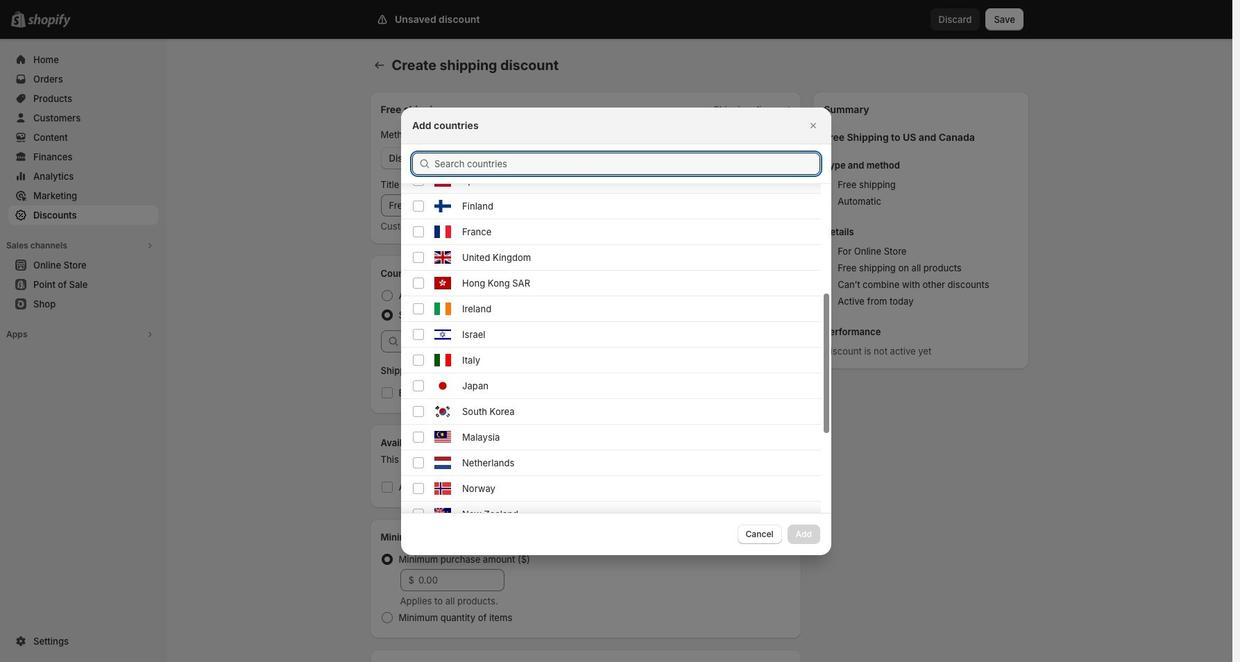 Task type: describe. For each thing, give the bounding box(es) containing it.
shopify image
[[28, 14, 71, 28]]



Task type: vqa. For each thing, say whether or not it's contained in the screenshot.
"SEARCH COUNTRIES" Text Box
yes



Task type: locate. For each thing, give the bounding box(es) containing it.
Search countries text field
[[435, 152, 821, 175]]

dialog
[[0, 107, 1233, 555]]



